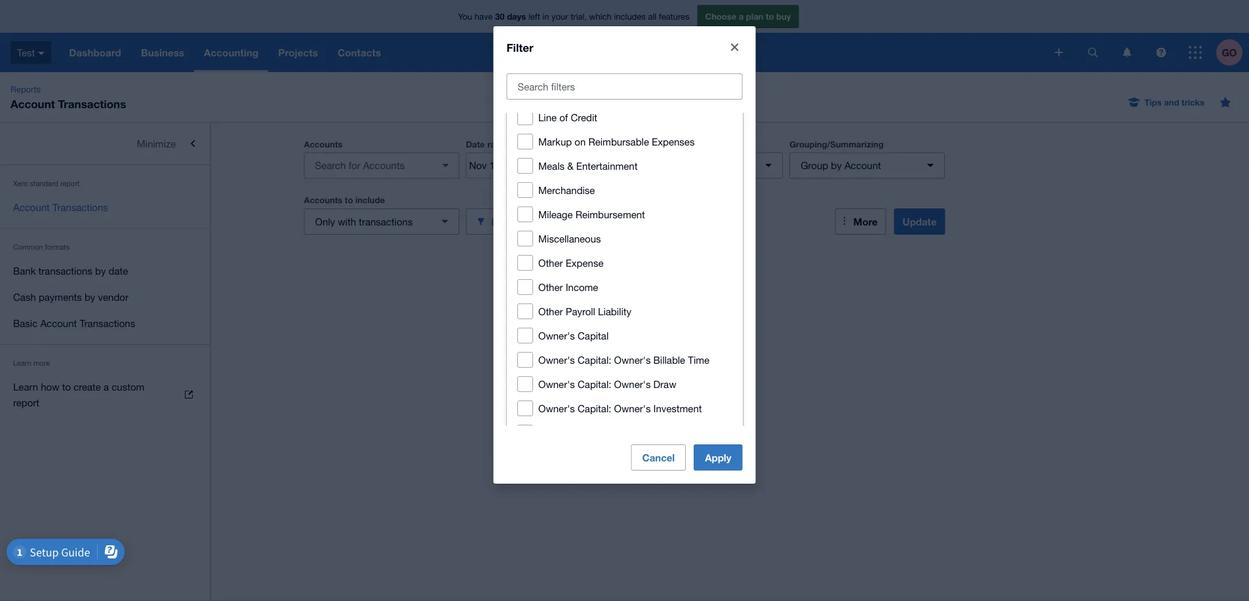Task type: locate. For each thing, give the bounding box(es) containing it.
report
[[60, 179, 80, 188], [13, 397, 39, 408]]

1 vertical spatial to
[[345, 195, 353, 205]]

1 vertical spatial other
[[538, 281, 563, 293]]

markup on reimbursable expenses
[[538, 136, 695, 147]]

and
[[1165, 97, 1180, 107]]

features
[[659, 11, 690, 21]]

more
[[854, 216, 878, 228]]

1 vertical spatial capital:
[[578, 378, 611, 390]]

filter
[[507, 41, 534, 54], [492, 216, 516, 228]]

you
[[458, 11, 473, 21]]

accounts to include
[[304, 195, 385, 205]]

investment
[[654, 403, 702, 414]]

miscellaneous
[[538, 233, 601, 244]]

capital: down capital
[[578, 354, 611, 366]]

reimbursable
[[589, 136, 649, 147]]

filter down days
[[507, 41, 534, 54]]

2 vertical spatial by
[[85, 291, 95, 303]]

cancel
[[643, 452, 675, 464]]

1 vertical spatial transactions
[[52, 201, 108, 213]]

account down reports link
[[10, 97, 55, 110]]

0 horizontal spatial a
[[104, 381, 109, 393]]

choose a plan to buy
[[706, 11, 792, 21]]

1 vertical spatial filter
[[492, 216, 516, 228]]

transactions down include
[[359, 216, 413, 227]]

to inside learn how to create a custom report
[[62, 381, 71, 393]]

Search filters field
[[508, 74, 742, 99]]

a right create
[[104, 381, 109, 393]]

0 horizontal spatial report
[[13, 397, 39, 408]]

days
[[507, 11, 526, 21]]

1 horizontal spatial report
[[60, 179, 80, 188]]

a left plan
[[739, 11, 744, 21]]

1 other from the top
[[538, 257, 563, 269]]

0 vertical spatial learn
[[13, 359, 31, 368]]

transactions down formats
[[38, 265, 92, 277]]

other for other expense
[[538, 257, 563, 269]]

2 learn from the top
[[13, 381, 38, 393]]

learn inside learn how to create a custom report
[[13, 381, 38, 393]]

report up the account transactions
[[60, 179, 80, 188]]

0 vertical spatial a
[[739, 11, 744, 21]]

how
[[41, 381, 59, 393]]

only
[[315, 216, 335, 227]]

svg image
[[1190, 46, 1203, 59], [1089, 48, 1099, 57], [1124, 48, 1132, 57], [1056, 49, 1064, 56], [38, 52, 45, 55]]

cash
[[13, 291, 36, 303]]

update
[[903, 216, 937, 228]]

1 vertical spatial learn
[[13, 381, 38, 393]]

learn
[[13, 359, 31, 368], [13, 381, 38, 393]]

capital: down owner's capital: owner's draw
[[578, 403, 611, 414]]

to inside "go" banner
[[766, 11, 775, 21]]

2 vertical spatial capital:
[[578, 403, 611, 414]]

1 vertical spatial by
[[95, 265, 106, 277]]

2 horizontal spatial to
[[766, 11, 775, 21]]

0 vertical spatial by
[[832, 160, 842, 171]]

transactions
[[58, 97, 126, 110], [52, 201, 108, 213], [80, 318, 135, 329]]

:
[[511, 139, 513, 149]]

with
[[338, 216, 356, 227]]

choose
[[706, 11, 737, 21]]

capital: for owner's capital: owner's billable time
[[578, 354, 611, 366]]

3 capital: from the top
[[578, 403, 611, 414]]

xero standard report
[[13, 179, 80, 188]]

transactions inside popup button
[[359, 216, 413, 227]]

to left buy
[[766, 11, 775, 21]]

bank transactions by date link
[[0, 258, 210, 284]]

0 vertical spatial other
[[538, 257, 563, 269]]

0 vertical spatial transactions
[[58, 97, 126, 110]]

minimize
[[137, 138, 176, 149]]

0 vertical spatial report
[[60, 179, 80, 188]]

accounts up accounts to include
[[304, 139, 343, 149]]

1 horizontal spatial transactions
[[359, 216, 413, 227]]

transactions up minimize button
[[58, 97, 126, 110]]

filter dialog
[[494, 26, 756, 484]]

a
[[739, 11, 744, 21], [104, 381, 109, 393]]

date
[[466, 139, 485, 149]]

capital: up owner's capital: owner's investment
[[578, 378, 611, 390]]

columns
[[628, 139, 664, 149]]

meals
[[538, 160, 565, 171]]

navigation
[[59, 33, 1047, 72]]

2 capital: from the top
[[578, 378, 611, 390]]

30
[[495, 11, 505, 21]]

learn how to create a custom report link
[[0, 374, 210, 416]]

transactions down "xero standard report"
[[52, 201, 108, 213]]

2 vertical spatial other
[[538, 306, 563, 317]]

1 learn from the top
[[13, 359, 31, 368]]

other left income
[[538, 281, 563, 293]]

xero
[[13, 179, 28, 188]]

vendor
[[98, 291, 129, 303]]

includes
[[614, 11, 646, 21]]

of
[[560, 111, 568, 123]]

other up other income
[[538, 257, 563, 269]]

2 vertical spatial transactions
[[80, 318, 135, 329]]

test
[[17, 47, 35, 58]]

1 horizontal spatial a
[[739, 11, 744, 21]]

other left payroll
[[538, 306, 563, 317]]

cancel button
[[632, 445, 686, 471]]

by inside popup button
[[832, 160, 842, 171]]

1 vertical spatial report
[[13, 397, 39, 408]]

line
[[538, 111, 557, 123]]

account down "payments"
[[40, 318, 77, 329]]

owner's capital
[[538, 330, 609, 341]]

report inside learn how to create a custom report
[[13, 397, 39, 408]]

tips and tricks button
[[1122, 92, 1213, 113]]

billable
[[654, 354, 685, 366]]

a inside "go" banner
[[739, 11, 744, 21]]

to right how at the left of page
[[62, 381, 71, 393]]

by for vendor
[[85, 291, 95, 303]]

merchandise
[[538, 184, 595, 196]]

account transactions link
[[0, 194, 210, 220]]

0 vertical spatial transactions
[[359, 216, 413, 227]]

by
[[832, 160, 842, 171], [95, 265, 106, 277], [85, 291, 95, 303]]

1 accounts from the top
[[304, 139, 343, 149]]

2 accounts from the top
[[304, 195, 343, 205]]

transactions down cash payments by vendor link
[[80, 318, 135, 329]]

learn left more
[[13, 359, 31, 368]]

accounts
[[304, 139, 343, 149], [304, 195, 343, 205]]

learn more
[[13, 359, 50, 368]]

0 vertical spatial capital:
[[578, 354, 611, 366]]

transactions
[[359, 216, 413, 227], [38, 265, 92, 277]]

by left the vendor
[[85, 291, 95, 303]]

1 capital: from the top
[[578, 354, 611, 366]]

basic
[[13, 318, 38, 329]]

0 vertical spatial to
[[766, 11, 775, 21]]

go banner
[[0, 0, 1250, 72]]

filter inside dialog
[[507, 41, 534, 54]]

2 other from the top
[[538, 281, 563, 293]]

transactions inside reports account transactions
[[58, 97, 126, 110]]

by down grouping/summarizing
[[832, 160, 842, 171]]

3 other from the top
[[538, 306, 563, 317]]

update button
[[895, 209, 946, 235]]

liability
[[598, 306, 632, 317]]

0 horizontal spatial transactions
[[38, 265, 92, 277]]

1 vertical spatial accounts
[[304, 195, 343, 205]]

expenses
[[652, 136, 695, 147]]

0 vertical spatial accounts
[[304, 139, 343, 149]]

filter left mileage
[[492, 216, 516, 228]]

to left include
[[345, 195, 353, 205]]

1 horizontal spatial to
[[345, 195, 353, 205]]

accounts up the only
[[304, 195, 343, 205]]

transactions inside 'link'
[[80, 318, 135, 329]]

apply button
[[694, 445, 743, 471]]

learn for learn how to create a custom report
[[13, 381, 38, 393]]

report down learn more
[[13, 397, 39, 408]]

other
[[538, 257, 563, 269], [538, 281, 563, 293], [538, 306, 563, 317]]

0 horizontal spatial to
[[62, 381, 71, 393]]

entertainment
[[576, 160, 638, 171]]

by left date
[[95, 265, 106, 277]]

learn down learn more
[[13, 381, 38, 393]]

create
[[74, 381, 101, 393]]

mileage reimbursement
[[538, 209, 645, 220]]

transactions for reports account transactions
[[58, 97, 126, 110]]

svg image inside test popup button
[[38, 52, 45, 55]]

account inside popup button
[[845, 160, 882, 171]]

which
[[590, 11, 612, 21]]

filter button
[[466, 209, 622, 235]]

0 vertical spatial filter
[[507, 41, 534, 54]]

credit
[[571, 111, 597, 123]]

1 vertical spatial a
[[104, 381, 109, 393]]

2 vertical spatial to
[[62, 381, 71, 393]]

account down grouping/summarizing
[[845, 160, 882, 171]]



Task type: vqa. For each thing, say whether or not it's contained in the screenshot.
Reimbursable
yes



Task type: describe. For each thing, give the bounding box(es) containing it.
by for date
[[95, 265, 106, 277]]

accounts for accounts to include
[[304, 195, 343, 205]]

payments
[[39, 291, 82, 303]]

standard
[[30, 179, 58, 188]]

&
[[567, 160, 574, 171]]

capital
[[578, 330, 609, 341]]

buy
[[777, 11, 792, 21]]

navigation inside "go" banner
[[59, 33, 1047, 72]]

go
[[1223, 47, 1238, 58]]

common
[[13, 243, 43, 252]]

10
[[639, 160, 653, 171]]

time
[[688, 354, 710, 366]]

owner's capital: owner's draw
[[538, 378, 677, 390]]

test button
[[0, 33, 59, 72]]

this
[[516, 139, 532, 149]]

payroll
[[566, 306, 595, 317]]

bank transactions by date
[[13, 265, 128, 277]]

basic account transactions
[[13, 318, 135, 329]]

reports account transactions
[[10, 84, 126, 110]]

group
[[801, 160, 829, 171]]

formats
[[45, 243, 70, 252]]

draw
[[654, 378, 677, 390]]

svg image
[[1157, 48, 1167, 57]]

Select end date field
[[531, 153, 595, 178]]

account inside reports account transactions
[[10, 97, 55, 110]]

range
[[488, 139, 511, 149]]

only with transactions button
[[304, 209, 460, 235]]

capital: for owner's capital: owner's draw
[[578, 378, 611, 390]]

meals & entertainment
[[538, 160, 638, 171]]

include
[[356, 195, 385, 205]]

reports link
[[5, 83, 46, 96]]

income
[[566, 281, 598, 293]]

more button
[[836, 209, 887, 235]]

go button
[[1217, 33, 1250, 72]]

learn for learn more
[[13, 359, 31, 368]]

a inside learn how to create a custom report
[[104, 381, 109, 393]]

have
[[475, 11, 493, 21]]

month
[[534, 139, 558, 149]]

date range : this month
[[466, 139, 558, 149]]

filter inside button
[[492, 216, 516, 228]]

mileage
[[538, 209, 573, 220]]

only with transactions
[[315, 216, 413, 227]]

capital: for owner's capital: owner's investment
[[578, 403, 611, 414]]

apply
[[706, 452, 732, 464]]

tips
[[1145, 97, 1163, 107]]

more
[[33, 359, 50, 368]]

1 vertical spatial transactions
[[38, 265, 92, 277]]

account transactions
[[13, 201, 108, 213]]

line of credit
[[538, 111, 597, 123]]

other for other income
[[538, 281, 563, 293]]

you have 30 days left in your trial, which includes all features
[[458, 11, 690, 21]]

other for other payroll liability
[[538, 306, 563, 317]]

Select start date field
[[467, 153, 531, 178]]

grouping/summarizing
[[790, 139, 884, 149]]

cash payments by vendor link
[[0, 284, 210, 310]]

common formats
[[13, 243, 70, 252]]

accounts for accounts
[[304, 139, 343, 149]]

group by account
[[801, 160, 882, 171]]

transactions for basic account transactions
[[80, 318, 135, 329]]

basic account transactions link
[[0, 310, 210, 337]]

other income
[[538, 281, 598, 293]]

account down xero
[[13, 201, 50, 213]]

other payroll liability
[[538, 306, 632, 317]]

reports
[[10, 84, 41, 94]]

cash payments by vendor
[[13, 291, 129, 303]]

in
[[543, 11, 549, 21]]

reimbursement
[[576, 209, 645, 220]]

left
[[529, 11, 540, 21]]

custom
[[112, 381, 145, 393]]

tricks
[[1182, 97, 1205, 107]]

account inside 'link'
[[40, 318, 77, 329]]

owner's capital: owner's investment
[[538, 403, 702, 414]]

owner's capital: owner's billable time
[[538, 354, 710, 366]]

markup
[[538, 136, 572, 147]]

trial,
[[571, 11, 587, 21]]

all
[[649, 11, 657, 21]]

on
[[575, 136, 586, 147]]

expense
[[566, 257, 604, 269]]

plan
[[747, 11, 764, 21]]

tips and tricks
[[1145, 97, 1205, 107]]

group by account button
[[790, 153, 946, 179]]

your
[[552, 11, 569, 21]]

close image
[[722, 34, 748, 60]]



